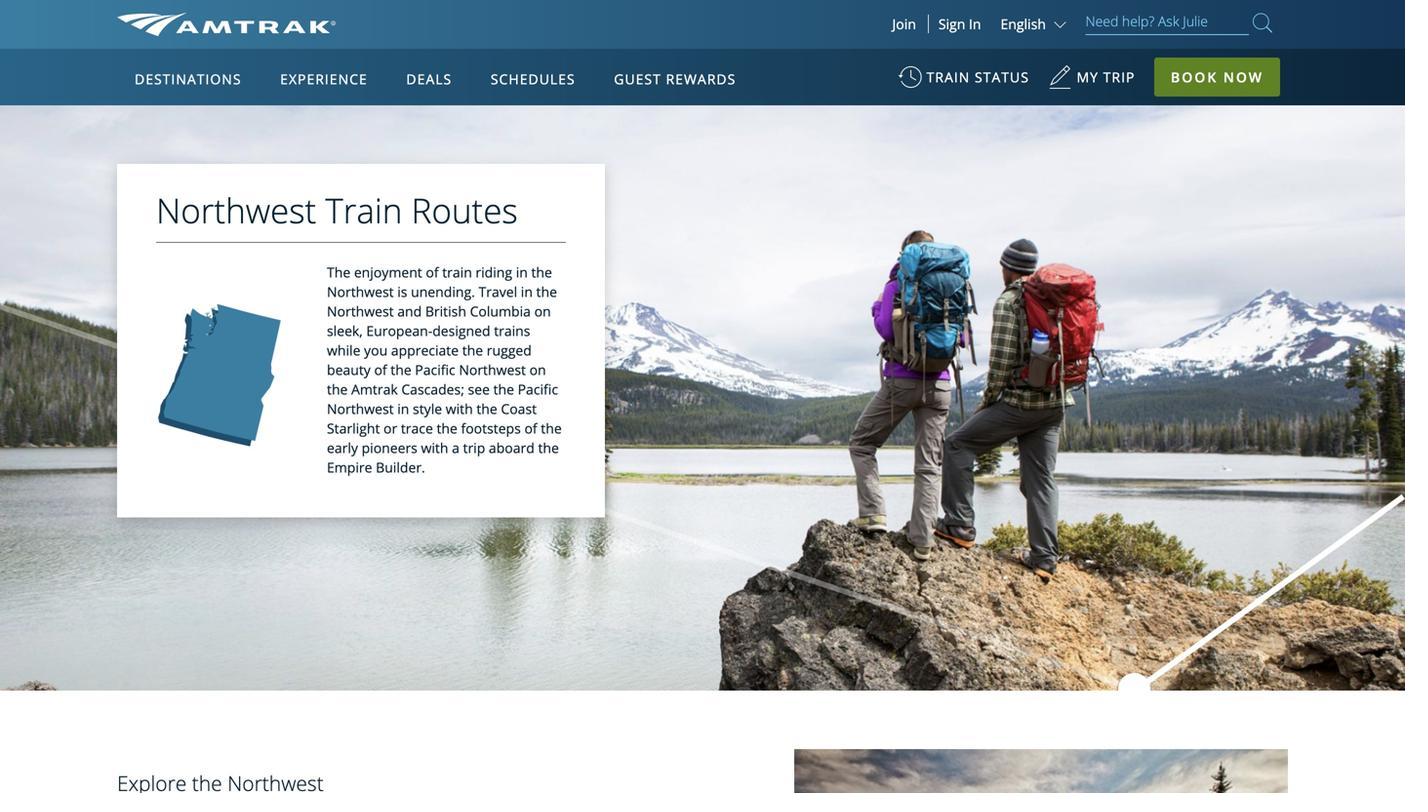 Task type: locate. For each thing, give the bounding box(es) containing it.
train
[[927, 68, 971, 86]]

1 vertical spatial pacific
[[518, 380, 558, 399]]

the
[[327, 263, 351, 282]]

trip
[[463, 439, 486, 458]]

1 vertical spatial of
[[374, 361, 387, 379]]

0 horizontal spatial of
[[374, 361, 387, 379]]

sign in
[[939, 15, 982, 33]]

guest rewards
[[614, 70, 736, 88]]

train
[[325, 187, 403, 234]]

style
[[413, 400, 442, 418]]

2 vertical spatial of
[[525, 419, 538, 438]]

experience button
[[273, 52, 376, 106]]

with left a
[[421, 439, 449, 458]]

the enjoyment of train riding in the northwest is unending. travel in the northwest and british columbia on sleek, european-designed trains while you appreciate the rugged beauty of the pacific northwest on the amtrak cascades; see the pacific northwest in style with the coast starlight or trace the footsteps of the early pioneers with a trip aboard the empire builder.
[[327, 263, 562, 477]]

rewards
[[666, 70, 736, 88]]

application
[[190, 163, 658, 436]]

in right travel
[[521, 283, 533, 301]]

the right riding
[[532, 263, 552, 282]]

destinations button
[[127, 52, 249, 106]]

train
[[442, 263, 472, 282]]

my trip button
[[1049, 59, 1136, 106]]

english
[[1001, 15, 1046, 33]]

2 horizontal spatial of
[[525, 419, 538, 438]]

empire
[[327, 459, 372, 477]]

0 vertical spatial pacific
[[415, 361, 456, 379]]

builder.
[[376, 459, 425, 477]]

Please enter your search item search field
[[1086, 10, 1250, 35]]

unending.
[[411, 283, 475, 301]]

sign in button
[[939, 15, 982, 33]]

the right footsteps
[[541, 419, 562, 438]]

on right "columbia"
[[535, 302, 551, 321]]

early
[[327, 439, 358, 458]]

while
[[327, 341, 361, 360]]

with down "see"
[[446, 400, 473, 418]]

destinations
[[135, 70, 242, 88]]

of down you
[[374, 361, 387, 379]]

of up unending.
[[426, 263, 439, 282]]

pacific up coast
[[518, 380, 558, 399]]

application inside banner
[[190, 163, 658, 436]]

footsteps
[[461, 419, 521, 438]]

pacific
[[415, 361, 456, 379], [518, 380, 558, 399]]

pioneers
[[362, 439, 418, 458]]

of
[[426, 263, 439, 282], [374, 361, 387, 379], [525, 419, 538, 438]]

book now
[[1172, 68, 1264, 86]]

is
[[398, 283, 408, 301]]

1 vertical spatial in
[[521, 283, 533, 301]]

regions map image
[[190, 163, 658, 436]]

in up trace
[[398, 400, 409, 418]]

travel
[[479, 283, 518, 301]]

with
[[446, 400, 473, 418], [421, 439, 449, 458]]

0 vertical spatial with
[[446, 400, 473, 418]]

in right riding
[[516, 263, 528, 282]]

on
[[535, 302, 551, 321], [530, 361, 546, 379]]

on down rugged
[[530, 361, 546, 379]]

riding
[[476, 263, 513, 282]]

guest
[[614, 70, 662, 88]]

banner containing join
[[0, 0, 1406, 451]]

the down beauty
[[327, 380, 348, 399]]

guest rewards button
[[607, 52, 744, 106]]

rugged
[[487, 341, 532, 360]]

1 vertical spatial on
[[530, 361, 546, 379]]

banner
[[0, 0, 1406, 451]]

northwest
[[156, 187, 317, 234], [327, 283, 394, 301], [327, 302, 394, 321], [459, 361, 526, 379], [327, 400, 394, 418]]

pacific up cascades;
[[415, 361, 456, 379]]

of down coast
[[525, 419, 538, 438]]

see
[[468, 380, 490, 399]]

the
[[532, 263, 552, 282], [537, 283, 557, 301], [463, 341, 483, 360], [391, 361, 412, 379], [327, 380, 348, 399], [494, 380, 514, 399], [477, 400, 498, 418], [437, 419, 458, 438], [541, 419, 562, 438], [538, 439, 559, 458]]

1 horizontal spatial pacific
[[518, 380, 558, 399]]

beauty
[[327, 361, 371, 379]]

1 vertical spatial with
[[421, 439, 449, 458]]

in
[[516, 263, 528, 282], [521, 283, 533, 301], [398, 400, 409, 418]]

1 horizontal spatial of
[[426, 263, 439, 282]]

join button
[[881, 15, 929, 33]]

deals button
[[399, 52, 460, 106]]



Task type: describe. For each thing, give the bounding box(es) containing it.
train status
[[927, 68, 1030, 86]]

in
[[969, 15, 982, 33]]

enjoyment
[[354, 263, 422, 282]]

book
[[1172, 68, 1219, 86]]

deals
[[407, 70, 452, 88]]

train status link
[[899, 59, 1030, 106]]

0 vertical spatial of
[[426, 263, 439, 282]]

cascades;
[[402, 380, 465, 399]]

schedules link
[[483, 49, 583, 105]]

european-
[[366, 322, 433, 340]]

join
[[893, 15, 917, 33]]

designed
[[433, 322, 491, 340]]

book now button
[[1155, 58, 1281, 97]]

2 vertical spatial in
[[398, 400, 409, 418]]

the up footsteps
[[477, 400, 498, 418]]

starlight
[[327, 419, 380, 438]]

or
[[384, 419, 398, 438]]

the down the appreciate
[[391, 361, 412, 379]]

and
[[398, 302, 422, 321]]

columbia
[[470, 302, 531, 321]]

my
[[1077, 68, 1099, 86]]

the up a
[[437, 419, 458, 438]]

search icon image
[[1254, 9, 1273, 36]]

now
[[1224, 68, 1264, 86]]

northwest train routes
[[156, 187, 518, 234]]

a
[[452, 439, 460, 458]]

trip
[[1104, 68, 1136, 86]]

schedules
[[491, 70, 576, 88]]

the down designed
[[463, 341, 483, 360]]

amtrak image
[[117, 13, 336, 36]]

british
[[426, 302, 467, 321]]

0 horizontal spatial pacific
[[415, 361, 456, 379]]

coast
[[501, 400, 537, 418]]

the right aboard
[[538, 439, 559, 458]]

routes
[[412, 187, 518, 234]]

my trip
[[1077, 68, 1136, 86]]

sleek,
[[327, 322, 363, 340]]

trace
[[401, 419, 433, 438]]

appreciate
[[391, 341, 459, 360]]

the right travel
[[537, 283, 557, 301]]

status
[[975, 68, 1030, 86]]

you
[[364, 341, 388, 360]]

amtrak
[[351, 380, 398, 399]]

0 vertical spatial on
[[535, 302, 551, 321]]

aboard
[[489, 439, 535, 458]]

english button
[[1001, 15, 1072, 33]]

experience
[[280, 70, 368, 88]]

the up coast
[[494, 380, 514, 399]]

0 vertical spatial in
[[516, 263, 528, 282]]

trains
[[494, 322, 531, 340]]

sign
[[939, 15, 966, 33]]



Task type: vqa. For each thing, say whether or not it's contained in the screenshot.
middle in
yes



